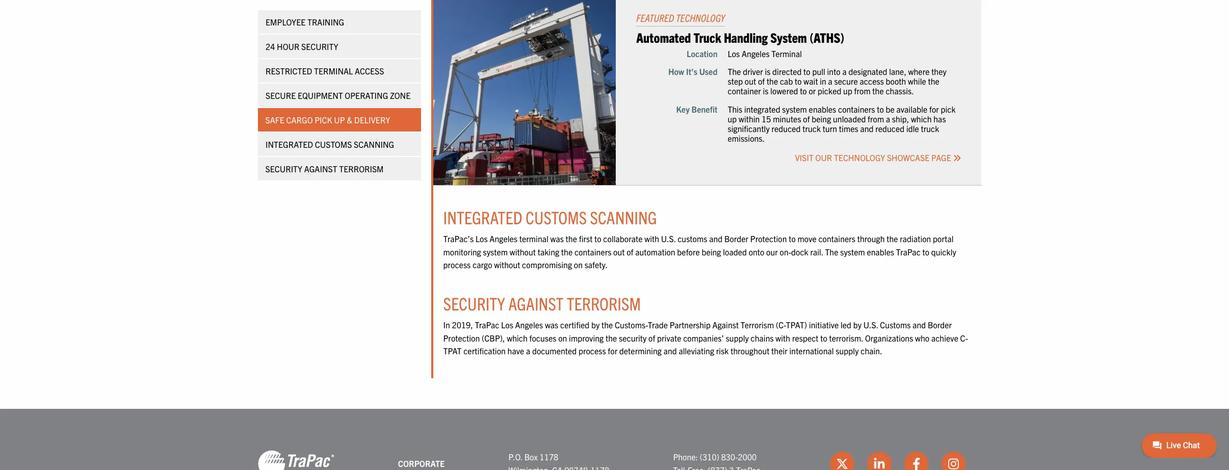 Task type: describe. For each thing, give the bounding box(es) containing it.
trade
[[648, 320, 668, 330]]

cab
[[780, 76, 793, 86]]

organizations
[[865, 333, 913, 343]]

to left or
[[800, 86, 807, 96]]

up inside the driver is directed to pull into a designated lane, where they step out of the cab to wait in a secure access booth while the container is lowered to or picked up from the chassis.
[[843, 86, 852, 96]]

how
[[669, 66, 684, 77]]

to inside this integrated system enables containers to be available for pick up within 15 minutes of being unloaded from a ship, which has significantly reduced truck turn times and reduced idle truck emissions.
[[877, 104, 884, 114]]

0 vertical spatial terminal
[[772, 48, 802, 59]]

and up who
[[913, 320, 926, 330]]

to right first
[[595, 234, 602, 244]]

24 hour security
[[265, 41, 338, 51]]

featured
[[636, 11, 674, 24]]

out inside trapac's los angeles terminal was the first to collaborate with u.s. customs and border protection to move containers through the radiation portal monitoring system without taking the containers out of automation before being loaded onto our on-dock rail. the system enables trapac to quickly process cargo without compromising on safety.
[[613, 247, 625, 257]]

tpat)
[[786, 320, 807, 330]]

restricted terminal access link
[[258, 59, 421, 83]]

trapac inside trapac's los angeles terminal was the first to collaborate with u.s. customs and border protection to move containers through the radiation portal monitoring system without taking the containers out of automation before being loaded onto our on-dock rail. the system enables trapac to quickly process cargo without compromising on safety.
[[896, 247, 921, 257]]

2 by from the left
[[853, 320, 862, 330]]

0 horizontal spatial terrorism
[[339, 164, 384, 174]]

picked
[[818, 86, 842, 96]]

border inside trapac's los angeles terminal was the first to collaborate with u.s. customs and border protection to move containers through the radiation portal monitoring system without taking the containers out of automation before being loaded onto our on-dock rail. the system enables trapac to quickly process cargo without compromising on safety.
[[725, 234, 749, 244]]

this
[[728, 104, 743, 114]]

against inside "in 2019, trapac los angeles was certified by the customs-trade partnership against terrorism (c-tpat) initiative led by u.s. customs and border protection (cbp), which focuses on improving the security of private companies' supply chains with respect to terrorism. organizations who achieve c- tpat certification have a documented process for determining and alleviating risk throughout their international supply chain."
[[713, 320, 739, 330]]

phone: (310) 830-2000
[[673, 452, 757, 462]]

security
[[619, 333, 647, 343]]

quickly
[[931, 247, 956, 257]]

footer containing p.o. box 1178
[[0, 409, 1229, 470]]

onto
[[749, 247, 765, 257]]

designated
[[849, 66, 887, 77]]

secure equipment operating zone
[[265, 90, 410, 100]]

corporate
[[398, 458, 445, 469]]

pull
[[812, 66, 825, 77]]

integrated customs scanning inside integrated customs scanning link
[[265, 139, 394, 149]]

u.s. inside trapac's los angeles terminal was the first to collaborate with u.s. customs and border protection to move containers through the radiation portal monitoring system without taking the containers out of automation before being loaded onto our on-dock rail. the system enables trapac to quickly process cargo without compromising on safety.
[[661, 234, 676, 244]]

0 vertical spatial is
[[765, 66, 771, 77]]

safe cargo pick up & delivery
[[265, 115, 390, 125]]

0 vertical spatial los
[[728, 48, 740, 59]]

equipment
[[297, 90, 343, 100]]

of inside the driver is directed to pull into a designated lane, where they step out of the cab to wait in a secure access booth while the container is lowered to or picked up from the chassis.
[[758, 76, 765, 86]]

0 vertical spatial security
[[301, 41, 338, 51]]

1 horizontal spatial technology
[[834, 153, 885, 163]]

how it's used
[[669, 66, 718, 77]]

used
[[699, 66, 718, 77]]

1 vertical spatial integrated
[[443, 206, 523, 228]]

1 vertical spatial terrorism
[[567, 292, 641, 314]]

safety.
[[585, 260, 608, 270]]

safe cargo pick up & delivery link
[[258, 108, 421, 132]]

has
[[934, 114, 946, 124]]

1 truck from the left
[[803, 123, 821, 134]]

to inside "in 2019, trapac los angeles was certified by the customs-trade partnership against terrorism (c-tpat) initiative led by u.s. customs and border protection (cbp), which focuses on improving the security of private companies' supply chains with respect to terrorism. organizations who achieve c- tpat certification have a documented process for determining and alleviating risk throughout their international supply chain."
[[821, 333, 827, 343]]

(cbp),
[[482, 333, 505, 343]]

respect
[[792, 333, 819, 343]]

handling
[[724, 28, 768, 45]]

pick
[[941, 104, 956, 114]]

portal
[[933, 234, 954, 244]]

1 horizontal spatial against
[[508, 292, 564, 314]]

the left 'cab'
[[767, 76, 778, 86]]

2019,
[[452, 320, 473, 330]]

rail.
[[810, 247, 823, 257]]

was inside "in 2019, trapac los angeles was certified by the customs-trade partnership against terrorism (c-tpat) initiative led by u.s. customs and border protection (cbp), which focuses on improving the security of private companies' supply chains with respect to terrorism. organizations who achieve c- tpat certification have a documented process for determining and alleviating risk throughout their international supply chain."
[[545, 320, 558, 330]]

trapac's los angeles terminal was the first to collaborate with u.s. customs and border protection to move containers through the radiation portal monitoring system without taking the containers out of automation before being loaded onto our on-dock rail. the system enables trapac to quickly process cargo without compromising on safety.
[[443, 234, 956, 270]]

containers inside this integrated system enables containers to be available for pick up within 15 minutes of being unloaded from a ship, which has significantly reduced truck turn times and reduced idle truck emissions.
[[838, 104, 875, 114]]

led
[[841, 320, 852, 330]]

taking
[[538, 247, 559, 257]]

our
[[766, 247, 778, 257]]

trapac inside "in 2019, trapac los angeles was certified by the customs-trade partnership against terrorism (c-tpat) initiative led by u.s. customs and border protection (cbp), which focuses on improving the security of private companies' supply chains with respect to terrorism. organizations who achieve c- tpat certification have a documented process for determining and alleviating risk throughout their international supply chain."
[[475, 320, 499, 330]]

it's
[[686, 66, 698, 77]]

first
[[579, 234, 593, 244]]

in 2019, trapac los angeles was certified by the customs-trade partnership against terrorism (c-tpat) initiative led by u.s. customs and border protection (cbp), which focuses on improving the security of private companies' supply chains with respect to terrorism. organizations who achieve c- tpat certification have a documented process for determining and alleviating risk throughout their international supply chain.
[[443, 320, 968, 356]]

box
[[525, 452, 538, 462]]

customs inside integrated customs scanning link
[[315, 139, 352, 149]]

compromising
[[522, 260, 572, 270]]

wait
[[804, 76, 818, 86]]

u.s. inside "in 2019, trapac los angeles was certified by the customs-trade partnership against terrorism (c-tpat) initiative led by u.s. customs and border protection (cbp), which focuses on improving the security of private companies' supply chains with respect to terrorism. organizations who achieve c- tpat certification have a documented process for determining and alleviating risk throughout their international supply chain."
[[864, 320, 878, 330]]

for inside this integrated system enables containers to be available for pick up within 15 minutes of being unloaded from a ship, which has significantly reduced truck turn times and reduced idle truck emissions.
[[930, 104, 939, 114]]

determining
[[619, 346, 662, 356]]

integrated
[[744, 104, 780, 114]]

1 vertical spatial scanning
[[590, 206, 657, 228]]

the inside trapac's los angeles terminal was the first to collaborate with u.s. customs and border protection to move containers through the radiation portal monitoring system without taking the containers out of automation before being loaded onto our on-dock rail. the system enables trapac to quickly process cargo without compromising on safety.
[[825, 247, 839, 257]]

for inside "in 2019, trapac los angeles was certified by the customs-trade partnership against terrorism (c-tpat) initiative led by u.s. customs and border protection (cbp), which focuses on improving the security of private companies' supply chains with respect to terrorism. organizations who achieve c- tpat certification have a documented process for determining and alleviating risk throughout their international supply chain."
[[608, 346, 618, 356]]

companies'
[[683, 333, 724, 343]]

up
[[334, 115, 345, 125]]

documented
[[532, 346, 577, 356]]

lane,
[[889, 66, 907, 77]]

(aths)
[[810, 28, 845, 45]]

partnership
[[670, 320, 711, 330]]

private
[[657, 333, 681, 343]]

0 horizontal spatial integrated
[[265, 139, 313, 149]]

corporate image
[[258, 450, 334, 470]]

0 vertical spatial supply
[[726, 333, 749, 343]]

ship,
[[892, 114, 909, 124]]

directed
[[773, 66, 802, 77]]

of inside "in 2019, trapac los angeles was certified by the customs-trade partnership against terrorism (c-tpat) initiative led by u.s. customs and border protection (cbp), which focuses on improving the security of private companies' supply chains with respect to terrorism. organizations who achieve c- tpat certification have a documented process for determining and alleviating risk throughout their international supply chain."
[[649, 333, 655, 343]]

through
[[857, 234, 885, 244]]

and inside this integrated system enables containers to be available for pick up within 15 minutes of being unloaded from a ship, which has significantly reduced truck turn times and reduced idle truck emissions.
[[860, 123, 874, 134]]

certified
[[560, 320, 590, 330]]

visit our technology showcase page
[[795, 153, 953, 163]]

technology inside featured technology automated truck handling system (aths)
[[676, 11, 725, 24]]

lowered
[[771, 86, 798, 96]]

out inside the driver is directed to pull into a designated lane, where they step out of the cab to wait in a secure access booth while the container is lowered to or picked up from the chassis.
[[745, 76, 756, 86]]

of inside trapac's los angeles terminal was the first to collaborate with u.s. customs and border protection to move containers through the radiation portal monitoring system without taking the containers out of automation before being loaded onto our on-dock rail. the system enables trapac to quickly process cargo without compromising on safety.
[[627, 247, 634, 257]]

cargo
[[286, 115, 313, 125]]

customs
[[678, 234, 707, 244]]

unloaded
[[833, 114, 866, 124]]

focuses
[[530, 333, 557, 343]]

featured technology automated truck handling system (aths)
[[636, 11, 845, 45]]

employee
[[265, 17, 305, 27]]

access
[[860, 76, 884, 86]]

phone:
[[673, 452, 698, 462]]

c-
[[960, 333, 968, 343]]

key benefit
[[676, 104, 718, 114]]

monitoring
[[443, 247, 481, 257]]

who
[[915, 333, 930, 343]]

alleviating
[[679, 346, 714, 356]]

the right while
[[928, 76, 940, 86]]

0 horizontal spatial terminal
[[314, 66, 353, 76]]

times
[[839, 123, 859, 134]]

of inside this integrated system enables containers to be available for pick up within 15 minutes of being unloaded from a ship, which has significantly reduced truck turn times and reduced idle truck emissions.
[[803, 114, 810, 124]]

training
[[307, 17, 344, 27]]

enables inside trapac's los angeles terminal was the first to collaborate with u.s. customs and border protection to move containers through the radiation portal monitoring system without taking the containers out of automation before being loaded onto our on-dock rail. the system enables trapac to quickly process cargo without compromising on safety.
[[867, 247, 894, 257]]

achieve
[[932, 333, 959, 343]]

(310)
[[700, 452, 719, 462]]

or
[[809, 86, 816, 96]]

restricted terminal access
[[265, 66, 384, 76]]

booth
[[886, 76, 906, 86]]

protection inside "in 2019, trapac los angeles was certified by the customs-trade partnership against terrorism (c-tpat) initiative led by u.s. customs and border protection (cbp), which focuses on improving the security of private companies' supply chains with respect to terrorism. organizations who achieve c- tpat certification have a documented process for determining and alleviating risk throughout their international supply chain."
[[443, 333, 480, 343]]

this integrated system enables containers to be available for pick up within 15 minutes of being unloaded from a ship, which has significantly reduced truck turn times and reduced idle truck emissions.
[[728, 104, 956, 143]]

a right into
[[843, 66, 847, 77]]

the right the taking
[[561, 247, 573, 257]]

1 by from the left
[[591, 320, 600, 330]]



Task type: vqa. For each thing, say whether or not it's contained in the screenshot.
As we invest in new infrastructure and technology at our terminals, we examine ways to:
no



Task type: locate. For each thing, give the bounding box(es) containing it.
security against terrorism link
[[258, 157, 421, 181]]

0 vertical spatial on
[[574, 260, 583, 270]]

terminal down system
[[772, 48, 802, 59]]

2 vertical spatial customs
[[880, 320, 911, 330]]

supply down terrorism.
[[836, 346, 859, 356]]

hour
[[277, 41, 299, 51]]

to down the initiative on the right of the page
[[821, 333, 827, 343]]

0 vertical spatial from
[[854, 86, 871, 96]]

a
[[843, 66, 847, 77], [828, 76, 833, 86], [886, 114, 890, 124], [526, 346, 530, 356]]

is
[[765, 66, 771, 77], [763, 86, 769, 96]]

our
[[816, 153, 832, 163]]

to left be
[[877, 104, 884, 114]]

restricted
[[265, 66, 312, 76]]

was up focuses
[[545, 320, 558, 330]]

0 horizontal spatial los
[[476, 234, 488, 244]]

angeles inside trapac's los angeles terminal was the first to collaborate with u.s. customs and border protection to move containers through the radiation portal monitoring system without taking the containers out of automation before being loaded onto our on-dock rail. the system enables trapac to quickly process cargo without compromising on safety.
[[490, 234, 518, 244]]

and down private
[[664, 346, 677, 356]]

up right picked
[[843, 86, 852, 96]]

of down collaborate
[[627, 247, 634, 257]]

chains
[[751, 333, 774, 343]]

1 horizontal spatial which
[[911, 114, 932, 124]]

out right step
[[745, 76, 756, 86]]

supply
[[726, 333, 749, 343], [836, 346, 859, 356]]

0 horizontal spatial customs
[[315, 139, 352, 149]]

tpat
[[443, 346, 462, 356]]

up left within
[[728, 114, 737, 124]]

0 vertical spatial up
[[843, 86, 852, 96]]

reduced down be
[[876, 123, 905, 134]]

1 vertical spatial security
[[265, 164, 302, 174]]

0 horizontal spatial process
[[443, 260, 471, 270]]

u.s.
[[661, 234, 676, 244], [864, 320, 878, 330]]

which left the 'has'
[[911, 114, 932, 124]]

1 vertical spatial up
[[728, 114, 737, 124]]

the left security
[[606, 333, 617, 343]]

zone
[[390, 90, 410, 100]]

trapac
[[896, 247, 921, 257], [475, 320, 499, 330]]

on inside "in 2019, trapac los angeles was certified by the customs-trade partnership against terrorism (c-tpat) initiative led by u.s. customs and border protection (cbp), which focuses on improving the security of private companies' supply chains with respect to terrorism. organizations who achieve c- tpat certification have a documented process for determining and alleviating risk throughout their international supply chain."
[[558, 333, 567, 343]]

containers up rail.
[[819, 234, 856, 244]]

being inside this integrated system enables containers to be available for pick up within 15 minutes of being unloaded from a ship, which has significantly reduced truck turn times and reduced idle truck emissions.
[[812, 114, 831, 124]]

idle
[[907, 123, 919, 134]]

2 vertical spatial angeles
[[515, 320, 543, 330]]

0 horizontal spatial up
[[728, 114, 737, 124]]

a left ship,
[[886, 114, 890, 124]]

2 truck from the left
[[921, 123, 939, 134]]

1 vertical spatial containers
[[819, 234, 856, 244]]

angeles up driver
[[742, 48, 770, 59]]

0 horizontal spatial being
[[702, 247, 721, 257]]

location
[[687, 48, 718, 59]]

integrated customs scanning up terminal at left
[[443, 206, 657, 228]]

1 horizontal spatial system
[[782, 104, 807, 114]]

with down (c-
[[776, 333, 790, 343]]

1 vertical spatial protection
[[443, 333, 480, 343]]

from inside the driver is directed to pull into a designated lane, where they step out of the cab to wait in a secure access booth while the container is lowered to or picked up from the chassis.
[[854, 86, 871, 96]]

process down monitoring
[[443, 260, 471, 270]]

los up the (cbp), in the left bottom of the page
[[501, 320, 513, 330]]

against up "companies'"
[[713, 320, 739, 330]]

of down 'trade' on the right bottom of page
[[649, 333, 655, 343]]

1 vertical spatial customs
[[526, 206, 587, 228]]

1 horizontal spatial los
[[501, 320, 513, 330]]

1 vertical spatial security against terrorism
[[443, 292, 641, 314]]

0 vertical spatial trapac
[[896, 247, 921, 257]]

los inside trapac's los angeles terminal was the first to collaborate with u.s. customs and border protection to move containers through the radiation portal monitoring system without taking the containers out of automation before being loaded onto our on-dock rail. the system enables trapac to quickly process cargo without compromising on safety.
[[476, 234, 488, 244]]

security up restricted terminal access
[[301, 41, 338, 51]]

risk
[[716, 346, 729, 356]]

0 vertical spatial u.s.
[[661, 234, 676, 244]]

0 vertical spatial process
[[443, 260, 471, 270]]

angeles inside "in 2019, trapac los angeles was certified by the customs-trade partnership against terrorism (c-tpat) initiative led by u.s. customs and border protection (cbp), which focuses on improving the security of private companies' supply chains with respect to terrorism. organizations who achieve c- tpat certification have a documented process for determining and alleviating risk throughout their international supply chain."
[[515, 320, 543, 330]]

to down the "radiation"
[[923, 247, 930, 257]]

1 horizontal spatial reduced
[[876, 123, 905, 134]]

process down improving
[[579, 346, 606, 356]]

0 vertical spatial against
[[304, 164, 337, 174]]

1 horizontal spatial integrated customs scanning
[[443, 206, 657, 228]]

the right rail.
[[825, 247, 839, 257]]

with up automation
[[645, 234, 659, 244]]

being inside trapac's los angeles terminal was the first to collaborate with u.s. customs and border protection to move containers through the radiation portal monitoring system without taking the containers out of automation before being loaded onto our on-dock rail. the system enables trapac to quickly process cargo without compromising on safety.
[[702, 247, 721, 257]]

visit our technology showcase page link
[[795, 153, 961, 163]]

chain.
[[861, 346, 882, 356]]

and right times
[[860, 123, 874, 134]]

0 horizontal spatial the
[[728, 66, 741, 77]]

within
[[739, 114, 760, 124]]

los right trapac's
[[476, 234, 488, 244]]

2 vertical spatial containers
[[575, 247, 612, 257]]

border inside "in 2019, trapac los angeles was certified by the customs-trade partnership against terrorism (c-tpat) initiative led by u.s. customs and border protection (cbp), which focuses on improving the security of private companies' supply chains with respect to terrorism. organizations who achieve c- tpat certification have a documented process for determining and alleviating risk throughout their international supply chain."
[[928, 320, 952, 330]]

for left determining
[[608, 346, 618, 356]]

collaborate
[[603, 234, 643, 244]]

for
[[930, 104, 939, 114], [608, 346, 618, 356]]

1 horizontal spatial with
[[776, 333, 790, 343]]

2 horizontal spatial los
[[728, 48, 740, 59]]

footer
[[0, 409, 1229, 470]]

in
[[820, 76, 827, 86]]

protection inside trapac's los angeles terminal was the first to collaborate with u.s. customs and border protection to move containers through the radiation portal monitoring system without taking the containers out of automation before being loaded onto our on-dock rail. the system enables trapac to quickly process cargo without compromising on safety.
[[750, 234, 787, 244]]

being left unloaded
[[812, 114, 831, 124]]

1 horizontal spatial security against terrorism
[[443, 292, 641, 314]]

1 vertical spatial from
[[868, 114, 884, 124]]

1 vertical spatial terminal
[[314, 66, 353, 76]]

1 horizontal spatial border
[[928, 320, 952, 330]]

from left be
[[868, 114, 884, 124]]

0 vertical spatial integrated
[[265, 139, 313, 149]]

angeles
[[742, 48, 770, 59], [490, 234, 518, 244], [515, 320, 543, 330]]

0 vertical spatial with
[[645, 234, 659, 244]]

0 horizontal spatial with
[[645, 234, 659, 244]]

system down through
[[840, 247, 865, 257]]

process inside "in 2019, trapac los angeles was certified by the customs-trade partnership against terrorism (c-tpat) initiative led by u.s. customs and border protection (cbp), which focuses on improving the security of private companies' supply chains with respect to terrorism. organizations who achieve c- tpat certification have a documented process for determining and alleviating risk throughout their international supply chain."
[[579, 346, 606, 356]]

1 vertical spatial with
[[776, 333, 790, 343]]

key
[[676, 104, 690, 114]]

the left driver
[[728, 66, 741, 77]]

0 vertical spatial the
[[728, 66, 741, 77]]

security down 'safe'
[[265, 164, 302, 174]]

pick
[[315, 115, 332, 125]]

from down designated
[[854, 86, 871, 96]]

truck
[[803, 123, 821, 134], [921, 123, 939, 134]]

0 vertical spatial technology
[[676, 11, 725, 24]]

by
[[591, 320, 600, 330], [853, 320, 862, 330]]

their
[[772, 346, 788, 356]]

trapac's
[[443, 234, 474, 244]]

to left pull
[[804, 66, 811, 77]]

protection
[[750, 234, 787, 244], [443, 333, 480, 343]]

2 vertical spatial terrorism
[[741, 320, 774, 330]]

0 horizontal spatial for
[[608, 346, 618, 356]]

0 horizontal spatial supply
[[726, 333, 749, 343]]

0 horizontal spatial by
[[591, 320, 600, 330]]

a right in
[[828, 76, 833, 86]]

2000
[[738, 452, 757, 462]]

2 vertical spatial against
[[713, 320, 739, 330]]

being
[[812, 114, 831, 124], [702, 247, 721, 257]]

830-
[[721, 452, 738, 462]]

and right customs
[[709, 234, 723, 244]]

against up focuses
[[508, 292, 564, 314]]

(c-
[[776, 320, 786, 330]]

angeles left terminal at left
[[490, 234, 518, 244]]

automation
[[635, 247, 675, 257]]

a right have
[[526, 346, 530, 356]]

2 horizontal spatial terrorism
[[741, 320, 774, 330]]

2 horizontal spatial system
[[840, 247, 865, 257]]

process inside trapac's los angeles terminal was the first to collaborate with u.s. customs and border protection to move containers through the radiation portal monitoring system without taking the containers out of automation before being loaded onto our on-dock rail. the system enables trapac to quickly process cargo without compromising on safety.
[[443, 260, 471, 270]]

employee training link
[[258, 10, 421, 34]]

0 vertical spatial which
[[911, 114, 932, 124]]

0 horizontal spatial system
[[483, 247, 508, 257]]

system inside this integrated system enables containers to be available for pick up within 15 minutes of being unloaded from a ship, which has significantly reduced truck turn times and reduced idle truck emissions.
[[782, 104, 807, 114]]

enables inside this integrated system enables containers to be available for pick up within 15 minutes of being unloaded from a ship, which has significantly reduced truck turn times and reduced idle truck emissions.
[[809, 104, 836, 114]]

0 vertical spatial terrorism
[[339, 164, 384, 174]]

security against terrorism down integrated customs scanning link
[[265, 164, 384, 174]]

customs inside "in 2019, trapac los angeles was certified by the customs-trade partnership against terrorism (c-tpat) initiative led by u.s. customs and border protection (cbp), which focuses on improving the security of private companies' supply chains with respect to terrorism. organizations who achieve c- tpat certification have a documented process for determining and alleviating risk throughout their international supply chain."
[[880, 320, 911, 330]]

0 vertical spatial without
[[510, 247, 536, 257]]

and inside trapac's los angeles terminal was the first to collaborate with u.s. customs and border protection to move containers through the radiation portal monitoring system without taking the containers out of automation before being loaded onto our on-dock rail. the system enables trapac to quickly process cargo without compromising on safety.
[[709, 234, 723, 244]]

angeles up focuses
[[515, 320, 543, 330]]

1 vertical spatial on
[[558, 333, 567, 343]]

1 vertical spatial is
[[763, 86, 769, 96]]

technology down times
[[834, 153, 885, 163]]

significantly
[[728, 123, 770, 134]]

of right the minutes
[[803, 114, 810, 124]]

p.o. box 1178
[[509, 452, 558, 462]]

container
[[728, 86, 761, 96]]

terrorism down integrated customs scanning link
[[339, 164, 384, 174]]

trapac up the (cbp), in the left bottom of the page
[[475, 320, 499, 330]]

on inside trapac's los angeles terminal was the first to collaborate with u.s. customs and border protection to move containers through the radiation portal monitoring system without taking the containers out of automation before being loaded onto our on-dock rail. the system enables trapac to quickly process cargo without compromising on safety.
[[574, 260, 583, 270]]

0 horizontal spatial trapac
[[475, 320, 499, 330]]

a inside "in 2019, trapac los angeles was certified by the customs-trade partnership against terrorism (c-tpat) initiative led by u.s. customs and border protection (cbp), which focuses on improving the security of private companies' supply chains with respect to terrorism. organizations who achieve c- tpat certification have a documented process for determining and alleviating risk throughout their international supply chain."
[[526, 346, 530, 356]]

which
[[911, 114, 932, 124], [507, 333, 528, 343]]

0 horizontal spatial truck
[[803, 123, 821, 134]]

0 horizontal spatial integrated customs scanning
[[265, 139, 394, 149]]

1 horizontal spatial truck
[[921, 123, 939, 134]]

without right cargo
[[494, 260, 520, 270]]

1 horizontal spatial up
[[843, 86, 852, 96]]

terrorism.
[[829, 333, 863, 343]]

which up have
[[507, 333, 528, 343]]

where
[[908, 66, 930, 77]]

trapac down the "radiation"
[[896, 247, 921, 257]]

with inside trapac's los angeles terminal was the first to collaborate with u.s. customs and border protection to move containers through the radiation portal monitoring system without taking the containers out of automation before being loaded onto our on-dock rail. the system enables trapac to quickly process cargo without compromising on safety.
[[645, 234, 659, 244]]

0 vertical spatial containers
[[838, 104, 875, 114]]

the inside the driver is directed to pull into a designated lane, where they step out of the cab to wait in a secure access booth while the container is lowered to or picked up from the chassis.
[[728, 66, 741, 77]]

2 vertical spatial security
[[443, 292, 505, 314]]

with inside "in 2019, trapac los angeles was certified by the customs-trade partnership against terrorism (c-tpat) initiative led by u.s. customs and border protection (cbp), which focuses on improving the security of private companies' supply chains with respect to terrorism. organizations who achieve c- tpat certification have a documented process for determining and alleviating risk throughout their international supply chain."
[[776, 333, 790, 343]]

0 horizontal spatial enables
[[809, 104, 836, 114]]

minutes
[[773, 114, 801, 124]]

terminal up secure equipment operating zone
[[314, 66, 353, 76]]

by up improving
[[591, 320, 600, 330]]

to up on-
[[789, 234, 796, 244]]

into
[[827, 66, 841, 77]]

2 reduced from the left
[[876, 123, 905, 134]]

supply up throughout
[[726, 333, 749, 343]]

containers up times
[[838, 104, 875, 114]]

integrated down cargo
[[265, 139, 313, 149]]

terminal
[[519, 234, 549, 244]]

the left first
[[566, 234, 577, 244]]

the left customs-
[[602, 320, 613, 330]]

1 horizontal spatial for
[[930, 104, 939, 114]]

containers
[[838, 104, 875, 114], [819, 234, 856, 244], [575, 247, 612, 257]]

border up achieve
[[928, 320, 952, 330]]

against down integrated customs scanning link
[[304, 164, 337, 174]]

system up cargo
[[483, 247, 508, 257]]

truck right idle
[[921, 123, 939, 134]]

initiative
[[809, 320, 839, 330]]

1 vertical spatial which
[[507, 333, 528, 343]]

chassis.
[[886, 86, 914, 96]]

throughout
[[731, 346, 770, 356]]

0 vertical spatial angeles
[[742, 48, 770, 59]]

of left "lowered"
[[758, 76, 765, 86]]

from
[[854, 86, 871, 96], [868, 114, 884, 124]]

was inside trapac's los angeles terminal was the first to collaborate with u.s. customs and border protection to move containers through the radiation portal monitoring system without taking the containers out of automation before being loaded onto our on-dock rail. the system enables trapac to quickly process cargo without compromising on safety.
[[550, 234, 564, 244]]

1 horizontal spatial scanning
[[590, 206, 657, 228]]

on-
[[780, 247, 791, 257]]

0 horizontal spatial scanning
[[354, 139, 394, 149]]

integrated customs scanning
[[265, 139, 394, 149], [443, 206, 657, 228]]

be
[[886, 104, 895, 114]]

system down "lowered"
[[782, 104, 807, 114]]

1 vertical spatial integrated customs scanning
[[443, 206, 657, 228]]

los down handling
[[728, 48, 740, 59]]

certification
[[464, 346, 506, 356]]

employee training
[[265, 17, 344, 27]]

enables
[[809, 104, 836, 114], [867, 247, 894, 257]]

0 horizontal spatial against
[[304, 164, 337, 174]]

0 horizontal spatial security against terrorism
[[265, 164, 384, 174]]

1 horizontal spatial process
[[579, 346, 606, 356]]

0 horizontal spatial reduced
[[772, 123, 801, 134]]

border up loaded
[[725, 234, 749, 244]]

1 vertical spatial was
[[545, 320, 558, 330]]

dock
[[791, 247, 809, 257]]

2 vertical spatial los
[[501, 320, 513, 330]]

being right before
[[702, 247, 721, 257]]

on up documented
[[558, 333, 567, 343]]

1 horizontal spatial customs
[[526, 206, 587, 228]]

the right through
[[887, 234, 898, 244]]

0 vertical spatial for
[[930, 104, 939, 114]]

international
[[790, 346, 834, 356]]

was
[[550, 234, 564, 244], [545, 320, 558, 330]]

access
[[355, 66, 384, 76]]

improving
[[569, 333, 604, 343]]

on left safety.
[[574, 260, 583, 270]]

out
[[745, 76, 756, 86], [613, 247, 625, 257]]

by right 'led'
[[853, 320, 862, 330]]

protection down 2019,
[[443, 333, 480, 343]]

the left booth
[[873, 86, 884, 96]]

u.s. up automation
[[661, 234, 676, 244]]

0 vertical spatial integrated customs scanning
[[265, 139, 394, 149]]

which inside "in 2019, trapac los angeles was certified by the customs-trade partnership against terrorism (c-tpat) initiative led by u.s. customs and border protection (cbp), which focuses on improving the security of private companies' supply chains with respect to terrorism. organizations who achieve c- tpat certification have a documented process for determining and alleviating risk throughout their international supply chain."
[[507, 333, 528, 343]]

is up integrated
[[763, 86, 769, 96]]

1 reduced from the left
[[772, 123, 801, 134]]

customs up "organizations"
[[880, 320, 911, 330]]

terrorism inside "in 2019, trapac los angeles was certified by the customs-trade partnership against terrorism (c-tpat) initiative led by u.s. customs and border protection (cbp), which focuses on improving the security of private companies' supply chains with respect to terrorism. organizations who achieve c- tpat certification have a documented process for determining and alleviating risk throughout their international supply chain."
[[741, 320, 774, 330]]

enables down through
[[867, 247, 894, 257]]

technology up truck at top
[[676, 11, 725, 24]]

without down terminal at left
[[510, 247, 536, 257]]

0 vertical spatial out
[[745, 76, 756, 86]]

to right 'cab'
[[795, 76, 802, 86]]

loaded
[[723, 247, 747, 257]]

p.o.
[[509, 452, 523, 462]]

which inside this integrated system enables containers to be available for pick up within 15 minutes of being unloaded from a ship, which has significantly reduced truck turn times and reduced idle truck emissions.
[[911, 114, 932, 124]]

from inside this integrated system enables containers to be available for pick up within 15 minutes of being unloaded from a ship, which has significantly reduced truck turn times and reduced idle truck emissions.
[[868, 114, 884, 124]]

2 horizontal spatial against
[[713, 320, 739, 330]]

of
[[758, 76, 765, 86], [803, 114, 810, 124], [627, 247, 634, 257], [649, 333, 655, 343]]

1 vertical spatial for
[[608, 346, 618, 356]]

truck
[[694, 28, 721, 45]]

emissions.
[[728, 133, 765, 143]]

1 horizontal spatial integrated
[[443, 206, 523, 228]]

terrorism up customs-
[[567, 292, 641, 314]]

protection up our
[[750, 234, 787, 244]]

0 horizontal spatial out
[[613, 247, 625, 257]]

1 vertical spatial against
[[508, 292, 564, 314]]

u.s. up "organizations"
[[864, 320, 878, 330]]

scanning up collaborate
[[590, 206, 657, 228]]

scanning down delivery
[[354, 139, 394, 149]]

available
[[897, 104, 928, 114]]

1 vertical spatial supply
[[836, 346, 859, 356]]

a inside this integrated system enables containers to be available for pick up within 15 minutes of being unloaded from a ship, which has significantly reduced truck turn times and reduced idle truck emissions.
[[886, 114, 890, 124]]

15
[[762, 114, 771, 124]]

integrated up trapac's
[[443, 206, 523, 228]]

1 vertical spatial without
[[494, 260, 520, 270]]

solid image
[[953, 154, 961, 162]]

up inside this integrated system enables containers to be available for pick up within 15 minutes of being unloaded from a ship, which has significantly reduced truck turn times and reduced idle truck emissions.
[[728, 114, 737, 124]]

1 horizontal spatial supply
[[836, 346, 859, 356]]

1 horizontal spatial terrorism
[[567, 292, 641, 314]]

1 horizontal spatial terminal
[[772, 48, 802, 59]]

24 hour security link
[[258, 35, 421, 58]]

customs down "safe cargo pick up & delivery"
[[315, 139, 352, 149]]

truck left turn
[[803, 123, 821, 134]]

terrorism up chains
[[741, 320, 774, 330]]

before
[[677, 247, 700, 257]]

containers up safety.
[[575, 247, 612, 257]]

los inside "in 2019, trapac los angeles was certified by the customs-trade partnership against terrorism (c-tpat) initiative led by u.s. customs and border protection (cbp), which focuses on improving the security of private companies' supply chains with respect to terrorism. organizations who achieve c- tpat certification have a documented process for determining and alleviating risk throughout their international supply chain."
[[501, 320, 513, 330]]

1 vertical spatial trapac
[[475, 320, 499, 330]]

enables down picked
[[809, 104, 836, 114]]

customs
[[315, 139, 352, 149], [526, 206, 587, 228], [880, 320, 911, 330]]

1 horizontal spatial u.s.
[[864, 320, 878, 330]]

0 horizontal spatial border
[[725, 234, 749, 244]]

out down collaborate
[[613, 247, 625, 257]]

0 horizontal spatial technology
[[676, 11, 725, 24]]

they
[[932, 66, 947, 77]]

1 horizontal spatial the
[[825, 247, 839, 257]]

is right driver
[[765, 66, 771, 77]]

1 horizontal spatial trapac
[[896, 247, 921, 257]]



